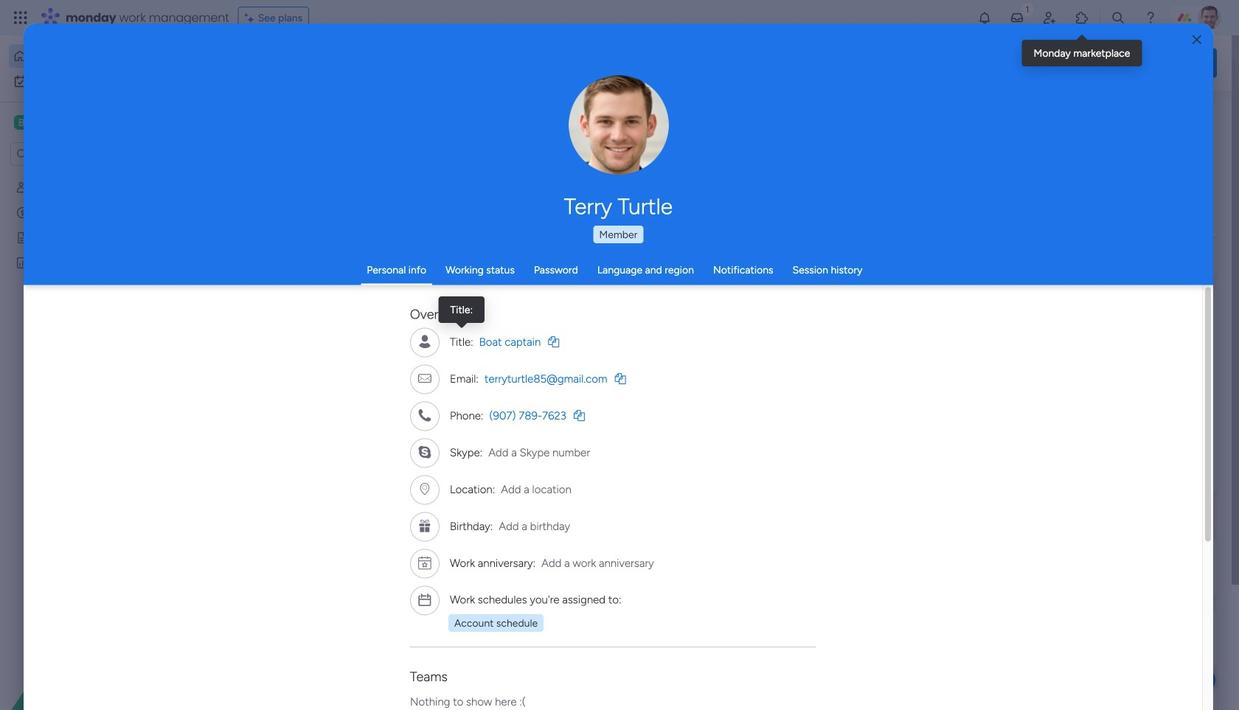 Task type: vqa. For each thing, say whether or not it's contained in the screenshot.
first Add to favorites image from the bottom
yes



Task type: locate. For each thing, give the bounding box(es) containing it.
see plans image
[[245, 9, 258, 26]]

add to favorites image
[[438, 270, 452, 284], [920, 270, 935, 284]]

option
[[0, 175, 188, 177]]

templates image image
[[1009, 297, 1204, 399]]

dapulse x slim image
[[1195, 107, 1213, 125]]

notifications image
[[978, 10, 992, 25]]

lottie animation image for right lottie animation element
[[579, 35, 993, 92]]

1 vertical spatial copied! image
[[574, 410, 585, 421]]

update feed image
[[1010, 10, 1025, 25]]

0 horizontal spatial lottie animation element
[[0, 562, 188, 711]]

1 horizontal spatial lottie animation image
[[579, 35, 993, 92]]

0 horizontal spatial copied! image
[[548, 337, 560, 348]]

public board image for component icon
[[246, 269, 263, 286]]

2 component image from the left
[[729, 293, 742, 306]]

2 add to favorites image from the left
[[920, 270, 935, 284]]

copied! image
[[615, 373, 626, 384]]

component image
[[488, 293, 501, 306], [729, 293, 742, 306]]

1 component image from the left
[[488, 293, 501, 306]]

list box
[[0, 172, 188, 475]]

1 horizontal spatial add to favorites image
[[920, 270, 935, 284]]

add to favorites image
[[438, 450, 452, 465]]

1 horizontal spatial component image
[[729, 293, 742, 306]]

getting started element
[[996, 538, 1218, 597]]

0 horizontal spatial lottie animation image
[[0, 562, 188, 711]]

public board image for component image related to second add to favorites image from the left
[[729, 269, 745, 286]]

lottie animation image for bottom lottie animation element
[[0, 562, 188, 711]]

1 horizontal spatial lottie animation element
[[579, 35, 993, 92]]

0 horizontal spatial component image
[[488, 293, 501, 306]]

1 vertical spatial lottie animation image
[[0, 562, 188, 711]]

0 horizontal spatial add to favorites image
[[438, 270, 452, 284]]

lottie animation image
[[579, 35, 993, 92], [0, 562, 188, 711]]

quick search results list box
[[228, 138, 961, 514]]

search everything image
[[1111, 10, 1126, 25]]

public board image for component image corresponding to remove from favorites image
[[488, 269, 504, 286]]

public board image
[[15, 231, 30, 245], [246, 269, 263, 286], [488, 269, 504, 286], [729, 269, 745, 286]]

0 vertical spatial copied! image
[[548, 337, 560, 348]]

lottie animation element
[[579, 35, 993, 92], [0, 562, 188, 711]]

0 vertical spatial lottie animation element
[[579, 35, 993, 92]]

copied! image
[[548, 337, 560, 348], [574, 410, 585, 421]]

0 vertical spatial lottie animation image
[[579, 35, 993, 92]]



Task type: describe. For each thing, give the bounding box(es) containing it.
terry turtle image
[[1198, 6, 1222, 30]]

v2 bolt switch image
[[1123, 55, 1132, 71]]

help image
[[1144, 10, 1159, 25]]

close image
[[1193, 34, 1202, 45]]

select product image
[[13, 10, 28, 25]]

contact sales element
[[996, 679, 1218, 711]]

invite members image
[[1043, 10, 1057, 25]]

component image for second add to favorites image from the left
[[729, 293, 742, 306]]

1 image
[[1021, 1, 1035, 17]]

component image for remove from favorites image
[[488, 293, 501, 306]]

remove from favorites image
[[679, 270, 694, 284]]

1 vertical spatial lottie animation element
[[0, 562, 188, 711]]

monday marketplace image
[[1075, 10, 1090, 25]]

public dashboard image
[[15, 256, 30, 270]]

v2 user feedback image
[[1008, 55, 1019, 71]]

help center element
[[996, 609, 1218, 668]]

1 horizontal spatial copied! image
[[574, 410, 585, 421]]

workspace image
[[14, 114, 29, 131]]

component image
[[246, 293, 260, 306]]

1 add to favorites image from the left
[[438, 270, 452, 284]]



